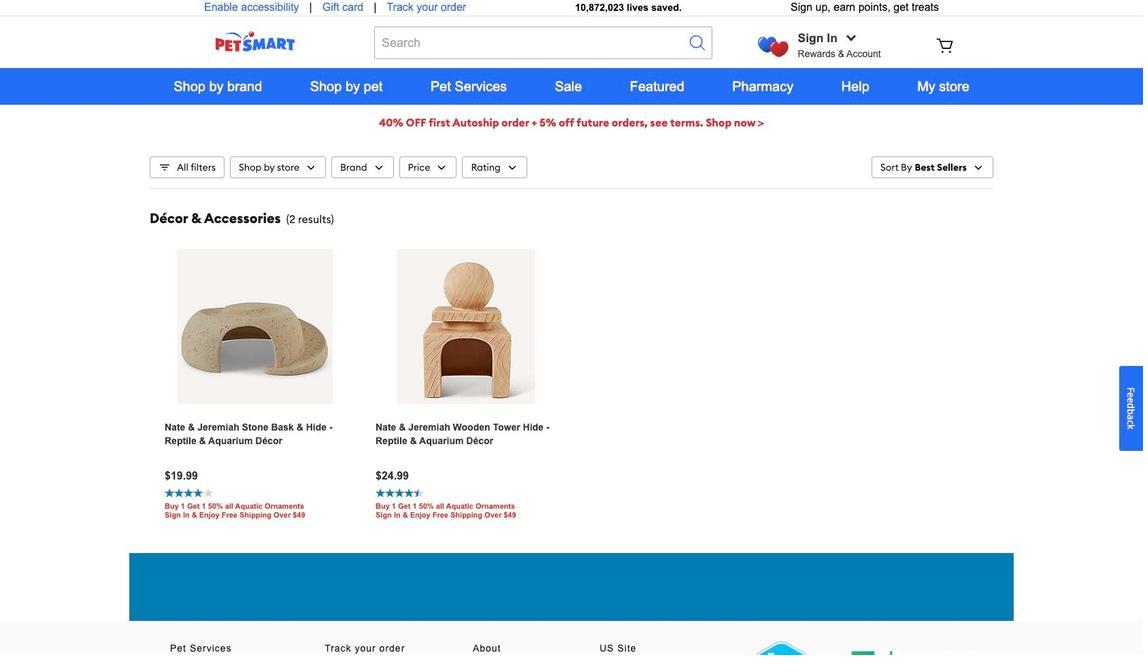 Task type: describe. For each thing, give the bounding box(es) containing it.
legitscript approved image
[[747, 642, 817, 656]]

search search field
[[374, 27, 712, 59]]

search image
[[688, 33, 707, 52]]



Task type: locate. For each thing, give the bounding box(es) containing it.
None field
[[374, 27, 712, 59]]

loyalty icon image
[[758, 37, 789, 57]]

None search field
[[374, 27, 712, 59]]

petsmart image
[[191, 31, 320, 52]]



Task type: vqa. For each thing, say whether or not it's contained in the screenshot.
Tab List
no



